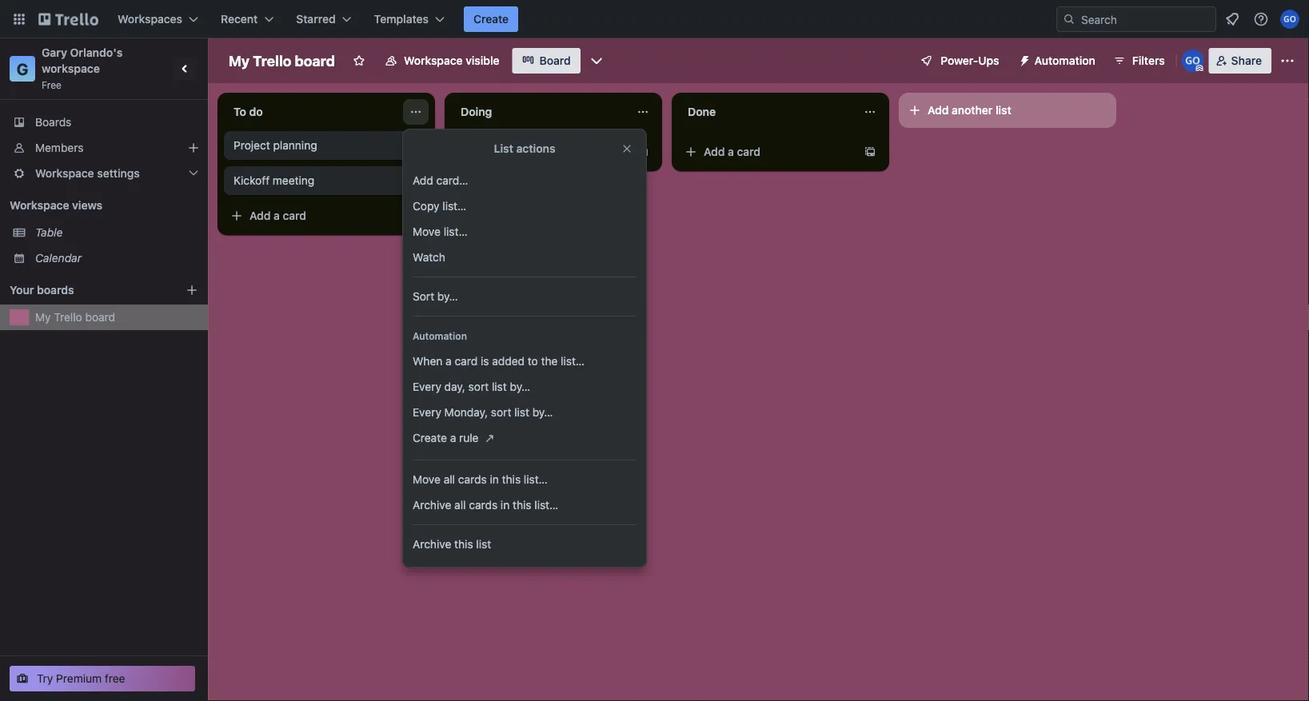 Task type: locate. For each thing, give the bounding box(es) containing it.
add a card button
[[451, 139, 630, 165], [678, 139, 858, 165], [224, 203, 403, 229]]

add a card down done
[[704, 145, 761, 158]]

0 vertical spatial my trello board
[[229, 52, 335, 69]]

0 vertical spatial every
[[413, 380, 442, 394]]

create from template… image
[[637, 146, 650, 158], [864, 146, 877, 158], [410, 210, 422, 222]]

this up the archive all cards in this list… link
[[502, 473, 521, 486]]

0 horizontal spatial automation
[[413, 330, 467, 342]]

workspace for workspace visible
[[404, 54, 463, 67]]

by… for monday,
[[533, 406, 553, 419]]

try
[[37, 672, 53, 686]]

copy list…
[[413, 200, 467, 213]]

my down "recent"
[[229, 52, 250, 69]]

2 horizontal spatial add a card
[[704, 145, 761, 158]]

workspace inside workspace visible button
[[404, 54, 463, 67]]

1 horizontal spatial trello
[[253, 52, 292, 69]]

list… down move all cards in this list… link at bottom
[[535, 499, 559, 512]]

do
[[249, 105, 263, 118]]

move list…
[[413, 225, 468, 238]]

this for archive all cards in this list…
[[513, 499, 532, 512]]

move down create a rule
[[413, 473, 441, 486]]

workspace settings
[[35, 167, 140, 180]]

card down meeting on the top left of the page
[[283, 209, 306, 222]]

by… down every day, sort list by… link
[[533, 406, 553, 419]]

1 horizontal spatial by…
[[510, 380, 531, 394]]

automation down search icon
[[1035, 54, 1096, 67]]

2 every from the top
[[413, 406, 442, 419]]

workspace visible button
[[375, 48, 509, 74]]

Search field
[[1076, 7, 1216, 31]]

archive
[[413, 499, 451, 512], [413, 538, 451, 551]]

a left rule
[[450, 432, 456, 445]]

templates button
[[365, 6, 454, 32]]

ups
[[979, 54, 1000, 67]]

copy
[[413, 200, 440, 213]]

orlando's
[[70, 46, 123, 59]]

0 horizontal spatial add a card
[[250, 209, 306, 222]]

1 horizontal spatial automation
[[1035, 54, 1096, 67]]

To do text field
[[224, 99, 400, 125]]

1 vertical spatial automation
[[413, 330, 467, 342]]

every day, sort list by…
[[413, 380, 531, 394]]

my trello board down your boards with 1 items element
[[35, 311, 115, 324]]

sort by… link
[[403, 284, 646, 310]]

cards up archive all cards in this list…
[[458, 473, 487, 486]]

templates
[[374, 12, 429, 26]]

2 horizontal spatial create from template… image
[[864, 146, 877, 158]]

add another list
[[928, 104, 1012, 117]]

all down create a rule
[[444, 473, 455, 486]]

every inside every monday, sort list by… link
[[413, 406, 442, 419]]

my inside text field
[[229, 52, 250, 69]]

1 horizontal spatial sort
[[491, 406, 512, 419]]

table link
[[35, 225, 198, 241]]

workspaces
[[118, 12, 182, 26]]

0 horizontal spatial create
[[413, 432, 447, 445]]

by… down when a card is added to the list… link
[[510, 380, 531, 394]]

monday,
[[445, 406, 488, 419]]

a
[[501, 145, 507, 158], [728, 145, 734, 158], [274, 209, 280, 222], [446, 355, 452, 368], [450, 432, 456, 445]]

0 horizontal spatial my
[[35, 311, 51, 324]]

automation inside 'button'
[[1035, 54, 1096, 67]]

in down move all cards in this list… link at bottom
[[501, 499, 510, 512]]

trello
[[253, 52, 292, 69], [54, 311, 82, 324]]

add inside button
[[928, 104, 949, 117]]

my trello board
[[229, 52, 335, 69], [35, 311, 115, 324]]

0 vertical spatial move
[[413, 225, 441, 238]]

0 horizontal spatial create from template… image
[[410, 210, 422, 222]]

open information menu image
[[1254, 11, 1270, 27]]

0 vertical spatial in
[[490, 473, 499, 486]]

1 every from the top
[[413, 380, 442, 394]]

workspace up the "table"
[[10, 199, 69, 212]]

1 vertical spatial create
[[413, 432, 447, 445]]

cards
[[458, 473, 487, 486], [469, 499, 498, 512]]

1 vertical spatial this
[[513, 499, 532, 512]]

free
[[105, 672, 125, 686]]

done
[[688, 105, 716, 118]]

2 vertical spatial this
[[455, 538, 473, 551]]

2 horizontal spatial add a card button
[[678, 139, 858, 165]]

this down move all cards in this list… link at bottom
[[513, 499, 532, 512]]

sort for day,
[[469, 380, 489, 394]]

in
[[490, 473, 499, 486], [501, 499, 510, 512]]

board inside text field
[[295, 52, 335, 69]]

0 vertical spatial archive
[[413, 499, 451, 512]]

switch to… image
[[11, 11, 27, 27]]

this for move all cards in this list…
[[502, 473, 521, 486]]

0 vertical spatial this
[[502, 473, 521, 486]]

cards down move all cards in this list… on the bottom
[[469, 499, 498, 512]]

add for add a card button corresponding to to do
[[250, 209, 271, 222]]

workspace navigation collapse icon image
[[174, 58, 197, 80]]

all down move all cards in this list… on the bottom
[[455, 499, 466, 512]]

board down starred
[[295, 52, 335, 69]]

archive down archive all cards in this list…
[[413, 538, 451, 551]]

0 horizontal spatial by…
[[438, 290, 458, 303]]

day,
[[445, 380, 466, 394]]

1 vertical spatial sort
[[491, 406, 512, 419]]

power-ups button
[[909, 48, 1009, 74]]

in for move all cards in this list…
[[490, 473, 499, 486]]

table
[[35, 226, 63, 239]]

this down archive all cards in this list…
[[455, 538, 473, 551]]

1 vertical spatial in
[[501, 499, 510, 512]]

0 notifications image
[[1223, 10, 1242, 29]]

0 vertical spatial by…
[[438, 290, 458, 303]]

boards link
[[0, 110, 208, 135]]

add a card for done
[[704, 145, 761, 158]]

1 horizontal spatial my
[[229, 52, 250, 69]]

0 horizontal spatial trello
[[54, 311, 82, 324]]

Doing text field
[[451, 99, 627, 125]]

create inside button
[[474, 12, 509, 26]]

1 archive from the top
[[413, 499, 451, 512]]

1 horizontal spatial board
[[295, 52, 335, 69]]

every day, sort list by… link
[[403, 374, 646, 400]]

meeting
[[273, 174, 315, 187]]

free
[[42, 79, 62, 90]]

move
[[413, 225, 441, 238], [413, 473, 441, 486]]

move all cards in this list…
[[413, 473, 548, 486]]

1 vertical spatial by…
[[510, 380, 531, 394]]

calendar link
[[35, 250, 198, 266]]

0 horizontal spatial in
[[490, 473, 499, 486]]

1 vertical spatial cards
[[469, 499, 498, 512]]

create a rule
[[413, 432, 479, 445]]

automation up when
[[413, 330, 467, 342]]

my
[[229, 52, 250, 69], [35, 311, 51, 324]]

add a card up add card… link
[[477, 145, 534, 158]]

g link
[[10, 56, 35, 82]]

0 vertical spatial workspace
[[404, 54, 463, 67]]

1 vertical spatial every
[[413, 406, 442, 419]]

add a card button for to do
[[224, 203, 403, 229]]

0 vertical spatial all
[[444, 473, 455, 486]]

sort down every day, sort list by… link
[[491, 406, 512, 419]]

0 vertical spatial trello
[[253, 52, 292, 69]]

2 vertical spatial workspace
[[10, 199, 69, 212]]

all for archive
[[455, 499, 466, 512]]

2 vertical spatial by…
[[533, 406, 553, 419]]

in for archive all cards in this list…
[[501, 499, 510, 512]]

0 vertical spatial create
[[474, 12, 509, 26]]

1 vertical spatial all
[[455, 499, 466, 512]]

trello down boards
[[54, 311, 82, 324]]

sort
[[469, 380, 489, 394], [491, 406, 512, 419]]

0 horizontal spatial board
[[85, 311, 115, 324]]

workspace down "templates" dropdown button
[[404, 54, 463, 67]]

list inside button
[[996, 104, 1012, 117]]

add a card
[[477, 145, 534, 158], [704, 145, 761, 158], [250, 209, 306, 222]]

0 vertical spatial cards
[[458, 473, 487, 486]]

1 vertical spatial archive
[[413, 538, 451, 551]]

board
[[295, 52, 335, 69], [85, 311, 115, 324]]

create from template… image for doing
[[637, 146, 650, 158]]

my trello board link
[[35, 310, 198, 326]]

1 vertical spatial my trello board
[[35, 311, 115, 324]]

list…
[[443, 200, 467, 213], [444, 225, 468, 238], [561, 355, 585, 368], [524, 473, 548, 486], [535, 499, 559, 512]]

workspace inside workspace settings popup button
[[35, 167, 94, 180]]

1 horizontal spatial my trello board
[[229, 52, 335, 69]]

workspace visible
[[404, 54, 500, 67]]

0 vertical spatial automation
[[1035, 54, 1096, 67]]

0 vertical spatial my
[[229, 52, 250, 69]]

1 move from the top
[[413, 225, 441, 238]]

list actions
[[494, 142, 556, 155]]

back to home image
[[38, 6, 98, 32]]

1 vertical spatial workspace
[[35, 167, 94, 180]]

1 horizontal spatial add a card button
[[451, 139, 630, 165]]

list
[[996, 104, 1012, 117], [492, 380, 507, 394], [515, 406, 530, 419], [476, 538, 491, 551]]

when a card is added to the list…
[[413, 355, 585, 368]]

every inside every day, sort list by… link
[[413, 380, 442, 394]]

list down every day, sort list by… link
[[515, 406, 530, 419]]

Board name text field
[[221, 48, 343, 74]]

board down your boards with 1 items element
[[85, 311, 115, 324]]

1 horizontal spatial create from template… image
[[637, 146, 650, 158]]

2 archive from the top
[[413, 538, 451, 551]]

board link
[[512, 48, 581, 74]]

add down kickoff
[[250, 209, 271, 222]]

0 horizontal spatial sort
[[469, 380, 489, 394]]

sort right day,
[[469, 380, 489, 394]]

this
[[502, 473, 521, 486], [513, 499, 532, 512], [455, 538, 473, 551]]

in up archive all cards in this list…
[[490, 473, 499, 486]]

archive for archive all cards in this list…
[[413, 499, 451, 512]]

0 horizontal spatial add a card button
[[224, 203, 403, 229]]

my down "your boards" on the left of page
[[35, 311, 51, 324]]

archive inside archive this list link
[[413, 538, 451, 551]]

0 vertical spatial sort
[[469, 380, 489, 394]]

the
[[541, 355, 558, 368]]

sort
[[413, 290, 435, 303]]

card left is
[[455, 355, 478, 368]]

1 vertical spatial my
[[35, 311, 51, 324]]

add a card button up add card… link
[[451, 139, 630, 165]]

move all cards in this list… link
[[403, 467, 646, 493]]

create left rule
[[413, 432, 447, 445]]

trello down recent popup button
[[253, 52, 292, 69]]

add a card button down kickoff meeting link
[[224, 203, 403, 229]]

move for move all cards in this list…
[[413, 473, 441, 486]]

my trello board down starred
[[229, 52, 335, 69]]

1 vertical spatial move
[[413, 473, 441, 486]]

add card…
[[413, 174, 468, 187]]

add a card button down done text box
[[678, 139, 858, 165]]

share
[[1232, 54, 1262, 67]]

watch
[[413, 251, 446, 264]]

archive inside the archive all cards in this list… link
[[413, 499, 451, 512]]

archive up archive this list
[[413, 499, 451, 512]]

0 vertical spatial board
[[295, 52, 335, 69]]

sort inside every monday, sort list by… link
[[491, 406, 512, 419]]

add left another
[[928, 104, 949, 117]]

every up create a rule
[[413, 406, 442, 419]]

try premium free button
[[10, 666, 195, 692]]

list right another
[[996, 104, 1012, 117]]

add down done
[[704, 145, 725, 158]]

power-
[[941, 54, 979, 67]]

rule
[[459, 432, 479, 445]]

by… right the sort
[[438, 290, 458, 303]]

sort inside every day, sort list by… link
[[469, 380, 489, 394]]

create from template… image for to do
[[410, 210, 422, 222]]

cards for archive
[[469, 499, 498, 512]]

to
[[234, 105, 246, 118]]

recent
[[221, 12, 258, 26]]

add a card button for doing
[[451, 139, 630, 165]]

add another list button
[[899, 93, 1117, 128]]

search image
[[1063, 13, 1076, 26]]

1 vertical spatial trello
[[54, 311, 82, 324]]

your
[[10, 284, 34, 297]]

workspace down "members"
[[35, 167, 94, 180]]

create for create
[[474, 12, 509, 26]]

starred
[[296, 12, 336, 26]]

every down when
[[413, 380, 442, 394]]

when a card is added to the list… link
[[403, 349, 646, 374]]

workspace
[[404, 54, 463, 67], [35, 167, 94, 180], [10, 199, 69, 212]]

automation
[[1035, 54, 1096, 67], [413, 330, 467, 342]]

create for create a rule
[[413, 432, 447, 445]]

a down kickoff meeting
[[274, 209, 280, 222]]

create up visible
[[474, 12, 509, 26]]

customize views image
[[589, 53, 605, 69]]

create button
[[464, 6, 519, 32]]

show menu image
[[1280, 53, 1296, 69]]

0 horizontal spatial my trello board
[[35, 311, 115, 324]]

1 horizontal spatial in
[[501, 499, 510, 512]]

add
[[928, 104, 949, 117], [477, 145, 498, 158], [704, 145, 725, 158], [413, 174, 433, 187], [250, 209, 271, 222]]

2 move from the top
[[413, 473, 441, 486]]

all for move
[[444, 473, 455, 486]]

move down copy
[[413, 225, 441, 238]]

add a card down kickoff meeting
[[250, 209, 306, 222]]

gary orlando (garyorlando) image
[[1182, 50, 1205, 72]]

card
[[510, 145, 534, 158], [737, 145, 761, 158], [283, 209, 306, 222], [455, 355, 478, 368]]

1 horizontal spatial create
[[474, 12, 509, 26]]

2 horizontal spatial by…
[[533, 406, 553, 419]]

kickoff
[[234, 174, 270, 187]]

is
[[481, 355, 489, 368]]



Task type: vqa. For each thing, say whether or not it's contained in the screenshot.
'your' to the middle
no



Task type: describe. For each thing, give the bounding box(es) containing it.
my trello board inside text field
[[229, 52, 335, 69]]

workspace for workspace settings
[[35, 167, 94, 180]]

create a rule link
[[403, 426, 646, 454]]

another
[[952, 104, 993, 117]]

visible
[[466, 54, 500, 67]]

your boards with 1 items element
[[10, 281, 162, 300]]

views
[[72, 199, 102, 212]]

premium
[[56, 672, 102, 686]]

move list… link
[[403, 219, 646, 245]]

share button
[[1209, 48, 1272, 74]]

Done text field
[[678, 99, 854, 125]]

add for add another list button
[[928, 104, 949, 117]]

sort for monday,
[[491, 406, 512, 419]]

recent button
[[211, 6, 283, 32]]

this member is an admin of this board. image
[[1197, 65, 1204, 72]]

archive this list link
[[403, 532, 646, 558]]

add down doing
[[477, 145, 498, 158]]

kickoff meeting link
[[234, 173, 419, 189]]

starred button
[[287, 6, 361, 32]]

a left actions
[[501, 145, 507, 158]]

card down done text box
[[737, 145, 761, 158]]

add a card for to do
[[250, 209, 306, 222]]

cards for move
[[458, 473, 487, 486]]

board
[[540, 54, 571, 67]]

every monday, sort list by…
[[413, 406, 553, 419]]

list down archive all cards in this list…
[[476, 538, 491, 551]]

try premium free
[[37, 672, 125, 686]]

to
[[528, 355, 538, 368]]

doing
[[461, 105, 492, 118]]

members
[[35, 141, 84, 154]]

workspace for workspace views
[[10, 199, 69, 212]]

a right when
[[446, 355, 452, 368]]

star or unstar board image
[[353, 54, 366, 67]]

gary orlando (garyorlando) image
[[1281, 10, 1300, 29]]

kickoff meeting
[[234, 174, 315, 187]]

filters
[[1133, 54, 1165, 67]]

card…
[[436, 174, 468, 187]]

when
[[413, 355, 443, 368]]

by… inside 'link'
[[438, 290, 458, 303]]

members link
[[0, 135, 208, 161]]

planning
[[273, 139, 317, 152]]

gary orlando's workspace link
[[42, 46, 125, 75]]

boards
[[35, 116, 71, 129]]

card up add card… link
[[510, 145, 534, 158]]

add for add a card button for done
[[704, 145, 725, 158]]

every monday, sort list by… link
[[403, 400, 646, 426]]

list… down 'card…' at the left top
[[443, 200, 467, 213]]

settings
[[97, 167, 140, 180]]

every for every monday, sort list by…
[[413, 406, 442, 419]]

list down the when a card is added to the list…
[[492, 380, 507, 394]]

archive all cards in this list…
[[413, 499, 559, 512]]

power-ups
[[941, 54, 1000, 67]]

to do
[[234, 105, 263, 118]]

gary orlando's workspace free
[[42, 46, 125, 90]]

project planning link
[[234, 138, 419, 154]]

project
[[234, 139, 270, 152]]

archive for archive this list
[[413, 538, 451, 551]]

list… up the archive all cards in this list… link
[[524, 473, 548, 486]]

automation button
[[1012, 48, 1105, 74]]

workspaces button
[[108, 6, 208, 32]]

workspace
[[42, 62, 100, 75]]

gary
[[42, 46, 67, 59]]

workspace settings button
[[0, 161, 208, 186]]

primary element
[[0, 0, 1310, 38]]

1 vertical spatial board
[[85, 311, 115, 324]]

list
[[494, 142, 514, 155]]

add card… link
[[403, 168, 646, 194]]

filters button
[[1109, 48, 1170, 74]]

g
[[17, 59, 28, 78]]

add board image
[[186, 284, 198, 297]]

workspace views
[[10, 199, 102, 212]]

add a card button for done
[[678, 139, 858, 165]]

project planning
[[234, 139, 317, 152]]

sort by…
[[413, 290, 458, 303]]

calendar
[[35, 252, 82, 265]]

archive this list
[[413, 538, 491, 551]]

boards
[[37, 284, 74, 297]]

added
[[492, 355, 525, 368]]

actions
[[516, 142, 556, 155]]

by… for day,
[[510, 380, 531, 394]]

copy list… link
[[403, 194, 646, 219]]

add up copy
[[413, 174, 433, 187]]

card inside when a card is added to the list… link
[[455, 355, 478, 368]]

1 horizontal spatial add a card
[[477, 145, 534, 158]]

sm image
[[1012, 48, 1035, 70]]

trello inside text field
[[253, 52, 292, 69]]

list… right the
[[561, 355, 585, 368]]

list… down copy list…
[[444, 225, 468, 238]]

watch link
[[403, 245, 646, 270]]

create from template… image for done
[[864, 146, 877, 158]]

move for move list…
[[413, 225, 441, 238]]

a down done text box
[[728, 145, 734, 158]]

your boards
[[10, 284, 74, 297]]

archive all cards in this list… link
[[403, 493, 646, 518]]

every for every day, sort list by…
[[413, 380, 442, 394]]



